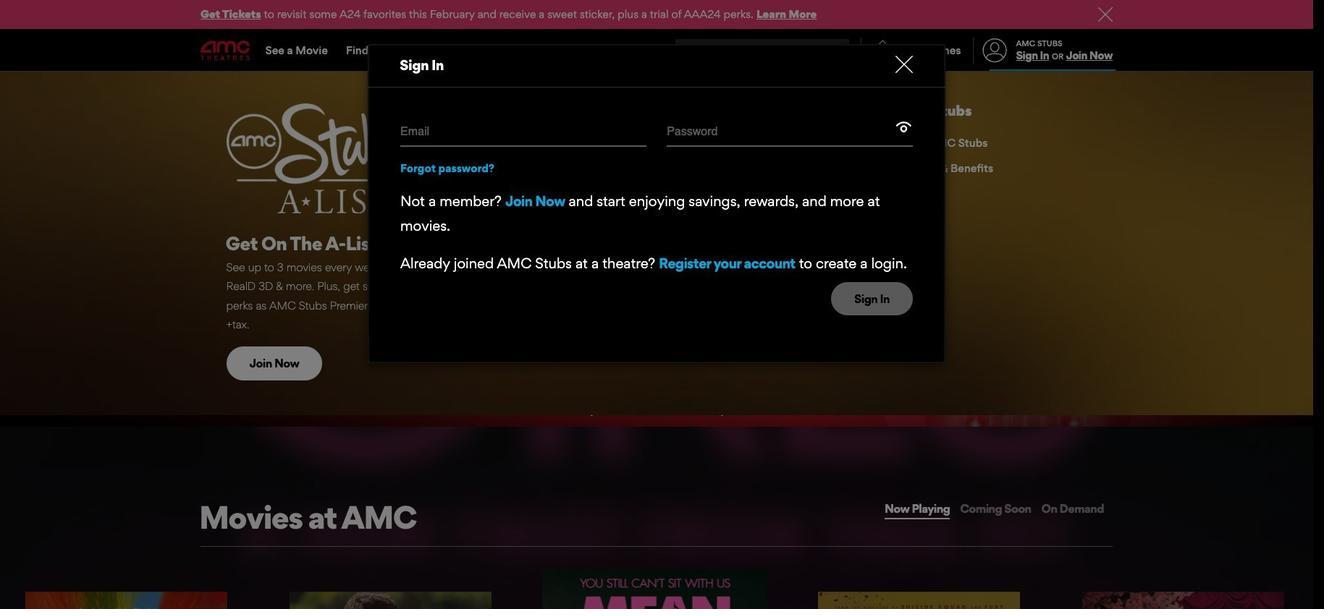 Task type: describe. For each thing, give the bounding box(es) containing it.
movie poster for migration image
[[26, 592, 228, 610]]

amc stubs® image
[[554, 104, 771, 184]]

showtimes image
[[862, 38, 904, 64]]

movie poster for mean girls image
[[543, 569, 767, 610]]

6 menu item from the left
[[1042, 72, 1113, 101]]

5 menu item from the left
[[886, 72, 1042, 101]]

movie poster for wonka image
[[1082, 592, 1284, 610]]

movie poster for anyone but you image
[[290, 592, 492, 610]]

3 menu item from the left
[[782, 72, 825, 101]]

coke glow up cup image
[[0, 101, 1313, 427]]

sign in or join amc stubs element
[[973, 30, 1113, 71]]

Password password field
[[667, 118, 895, 145]]



Task type: vqa. For each thing, say whether or not it's contained in the screenshot.
Find
no



Task type: locate. For each thing, give the bounding box(es) containing it.
4 menu item from the left
[[825, 72, 886, 101]]

amc stubs a-list image
[[226, 104, 444, 213]]

amc logo image
[[201, 41, 251, 61], [201, 41, 251, 61]]

movie poster for the beekeeper image
[[818, 592, 1020, 610]]

user profile image
[[975, 39, 1015, 63]]

close image
[[896, 56, 913, 73]]

Email email field
[[400, 118, 646, 147]]

menu item
[[645, 72, 721, 101], [721, 72, 782, 101], [782, 72, 825, 101], [825, 72, 886, 101], [886, 72, 1042, 101], [1042, 72, 1113, 101]]

submit search icon image
[[832, 45, 844, 56]]

1 menu item from the left
[[645, 72, 721, 101]]

2 menu item from the left
[[721, 72, 782, 101]]

menu
[[0, 30, 1313, 415], [645, 72, 1113, 101]]

close element
[[896, 56, 913, 73]]



